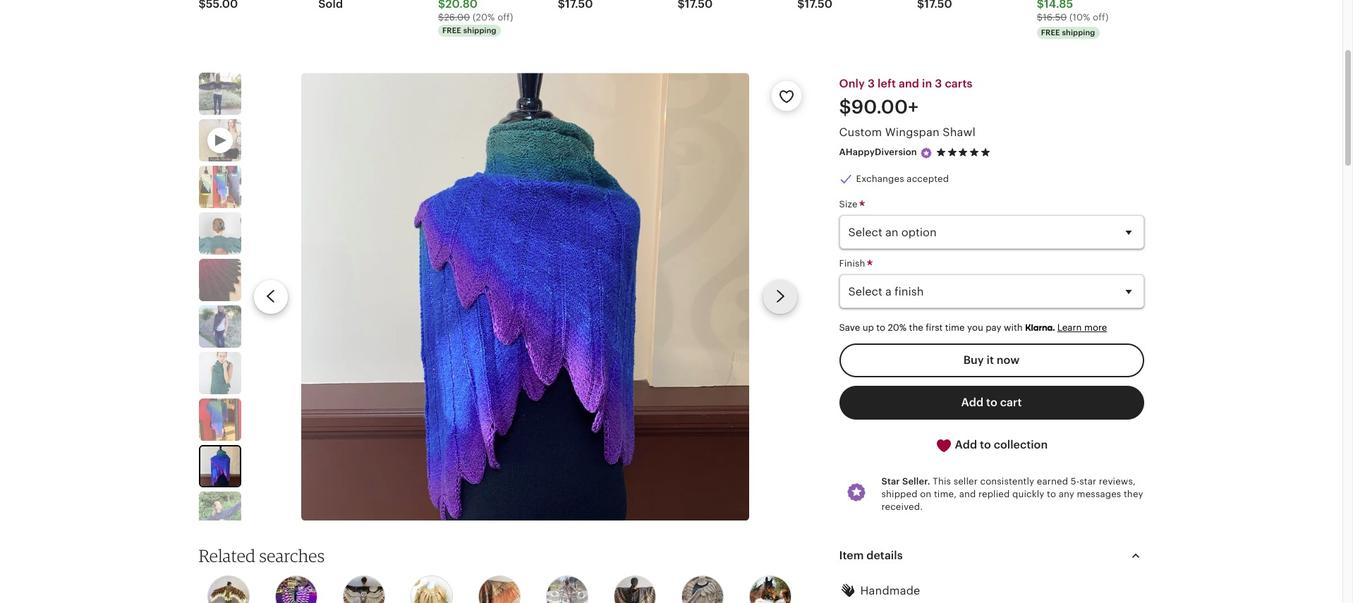 Task type: describe. For each thing, give the bounding box(es) containing it.
custom wingspan shawl image 9 image
[[199, 492, 241, 534]]

related searches region
[[182, 546, 818, 603]]

the
[[909, 323, 924, 333]]

reviews,
[[1099, 476, 1136, 487]]

details
[[867, 550, 903, 562]]

free for 26.00
[[442, 26, 461, 35]]

add for add to collection
[[955, 439, 977, 451]]

to left cart
[[987, 397, 998, 408]]

collection
[[994, 439, 1048, 451]]

wingspan
[[885, 126, 940, 138]]

pay
[[986, 323, 1002, 333]]

searches
[[259, 546, 325, 567]]

buy it now
[[964, 354, 1020, 366]]

custom wingspan shawl
[[839, 126, 976, 138]]

only 3 left and in 3 carts $90.00+
[[839, 78, 973, 118]]

more
[[1085, 323, 1107, 333]]

with
[[1004, 323, 1023, 333]]

you
[[967, 323, 984, 333]]

and inside this seller consistently earned 5-star reviews, shipped on time, and replied quickly to any messages they received.
[[959, 489, 976, 500]]

off) for $ 16.50 (10% off)
[[1093, 12, 1109, 23]]

seller
[[954, 476, 978, 487]]

shipping for (10%
[[1062, 28, 1096, 37]]

this seller consistently earned 5-star reviews, shipped on time, and replied quickly to any messages they received.
[[882, 476, 1144, 512]]

add for add to cart
[[962, 397, 984, 408]]

$ for 16.50
[[1037, 12, 1043, 23]]

related
[[199, 546, 256, 567]]

26.00
[[444, 12, 470, 23]]

5-
[[1071, 476, 1080, 487]]

1 horizontal spatial custom wingspan shawl image 8 image
[[301, 73, 749, 521]]

earned
[[1037, 476, 1068, 487]]

exchanges accepted
[[856, 173, 949, 184]]

20%
[[888, 323, 907, 333]]

save up to 20% the first time you pay with klarna. learn more
[[839, 323, 1107, 333]]

off) for $ 26.00 (20% off)
[[498, 12, 513, 23]]

(20%
[[473, 12, 495, 23]]

buy
[[964, 354, 984, 366]]

1 3 from the left
[[868, 78, 875, 90]]

free shipping for 16.50
[[1041, 28, 1096, 37]]

custom wingspan shawl image 4 image
[[199, 259, 241, 301]]

save
[[839, 323, 860, 333]]

16.50
[[1043, 12, 1067, 23]]

star
[[1080, 476, 1097, 487]]

shawl
[[943, 126, 976, 138]]

to right up in the right bottom of the page
[[877, 323, 886, 333]]

custom wingspan shawl image 1 image
[[199, 73, 241, 115]]

first
[[926, 323, 943, 333]]

$90.00+
[[839, 97, 919, 118]]

finish
[[839, 258, 868, 269]]

star_seller image
[[920, 147, 933, 159]]

ahappydiversion link
[[839, 147, 917, 158]]

carts
[[945, 78, 973, 90]]

shipped
[[882, 489, 918, 500]]

messages
[[1077, 489, 1122, 500]]

time,
[[934, 489, 957, 500]]

left
[[878, 78, 896, 90]]

item details button
[[827, 539, 1157, 573]]

to inside this seller consistently earned 5-star reviews, shipped on time, and replied quickly to any messages they received.
[[1047, 489, 1056, 500]]

0 horizontal spatial custom wingspan shawl image 8 image
[[200, 447, 240, 486]]

accepted
[[907, 173, 949, 184]]

consistently
[[980, 476, 1035, 487]]



Task type: locate. For each thing, give the bounding box(es) containing it.
custom
[[839, 126, 882, 138]]

0 vertical spatial add
[[962, 397, 984, 408]]

custom wingspan shawl image 5 image
[[199, 306, 241, 348]]

free shipping down "$ 16.50 (10% off)"
[[1041, 28, 1096, 37]]

0 horizontal spatial free
[[442, 26, 461, 35]]

2 off) from the left
[[1093, 12, 1109, 23]]

handmade
[[861, 585, 921, 597]]

custom wingspan shawl image 7 image
[[199, 399, 241, 441]]

time
[[945, 323, 965, 333]]

1 horizontal spatial off)
[[1093, 12, 1109, 23]]

klarna.
[[1025, 323, 1055, 333]]

star seller.
[[882, 476, 931, 487]]

add to cart
[[962, 397, 1022, 408]]

0 horizontal spatial shipping
[[463, 26, 497, 35]]

up
[[863, 323, 874, 333]]

related searches
[[199, 546, 325, 567]]

3 left the left
[[868, 78, 875, 90]]

0 horizontal spatial off)
[[498, 12, 513, 23]]

1 horizontal spatial free
[[1041, 28, 1060, 37]]

ahappydiversion
[[839, 147, 917, 158]]

1 horizontal spatial shipping
[[1062, 28, 1096, 37]]

free shipping
[[442, 26, 497, 35], [1041, 28, 1096, 37]]

3 right the in
[[935, 78, 942, 90]]

1 vertical spatial add
[[955, 439, 977, 451]]

0 vertical spatial and
[[899, 78, 920, 90]]

they
[[1124, 489, 1144, 500]]

cart
[[1000, 397, 1022, 408]]

custom wingspan shawl image 8 image
[[301, 73, 749, 521], [200, 447, 240, 486]]

add to collection
[[952, 439, 1048, 451]]

only
[[839, 78, 865, 90]]

(10%
[[1070, 12, 1091, 23]]

to left 'collection'
[[980, 439, 991, 451]]

now
[[997, 354, 1020, 366]]

replied
[[979, 489, 1010, 500]]

custom wingspan shawl image 6 image
[[199, 352, 241, 395]]

off)
[[498, 12, 513, 23], [1093, 12, 1109, 23]]

$ left (20%
[[438, 12, 444, 23]]

2 $ from the left
[[1037, 12, 1043, 23]]

$
[[438, 12, 444, 23], [1037, 12, 1043, 23]]

$ 26.00 (20% off)
[[438, 12, 513, 23]]

any
[[1059, 489, 1075, 500]]

$ for 26.00
[[438, 12, 444, 23]]

shipping down (10%
[[1062, 28, 1096, 37]]

and left the in
[[899, 78, 920, 90]]

and
[[899, 78, 920, 90], [959, 489, 976, 500]]

buy it now button
[[839, 344, 1144, 377]]

received.
[[882, 502, 923, 512]]

1 off) from the left
[[498, 12, 513, 23]]

on
[[920, 489, 932, 500]]

and inside only 3 left and in 3 carts $90.00+
[[899, 78, 920, 90]]

to down earned
[[1047, 489, 1056, 500]]

0 horizontal spatial 3
[[868, 78, 875, 90]]

it
[[987, 354, 994, 366]]

seller.
[[903, 476, 931, 487]]

shipping
[[463, 26, 497, 35], [1062, 28, 1096, 37]]

star
[[882, 476, 900, 487]]

1 horizontal spatial and
[[959, 489, 976, 500]]

item details
[[839, 550, 903, 562]]

learn more button
[[1058, 323, 1107, 333]]

custom wingspan shawl image 3 image
[[199, 212, 241, 255]]

1 horizontal spatial free shipping
[[1041, 28, 1096, 37]]

off) right (20%
[[498, 12, 513, 23]]

to
[[877, 323, 886, 333], [987, 397, 998, 408], [980, 439, 991, 451], [1047, 489, 1056, 500]]

free shipping for 26.00
[[442, 26, 497, 35]]

this
[[933, 476, 951, 487]]

$ left (10%
[[1037, 12, 1043, 23]]

exchanges
[[856, 173, 905, 184]]

and down seller
[[959, 489, 976, 500]]

0 horizontal spatial free shipping
[[442, 26, 497, 35]]

$ 16.50 (10% off)
[[1037, 12, 1109, 23]]

add
[[962, 397, 984, 408], [955, 439, 977, 451]]

add up seller
[[955, 439, 977, 451]]

1 $ from the left
[[438, 12, 444, 23]]

off) right (10%
[[1093, 12, 1109, 23]]

in
[[922, 78, 932, 90]]

custom wingspan shawl image 2 image
[[199, 166, 241, 208]]

free shipping down '$ 26.00 (20% off)'
[[442, 26, 497, 35]]

quickly
[[1013, 489, 1045, 500]]

shipping for (20%
[[463, 26, 497, 35]]

add left cart
[[962, 397, 984, 408]]

free
[[442, 26, 461, 35], [1041, 28, 1060, 37]]

3
[[868, 78, 875, 90], [935, 78, 942, 90]]

1 horizontal spatial 3
[[935, 78, 942, 90]]

0 horizontal spatial and
[[899, 78, 920, 90]]

2 3 from the left
[[935, 78, 942, 90]]

1 horizontal spatial $
[[1037, 12, 1043, 23]]

shipping down (20%
[[463, 26, 497, 35]]

learn
[[1058, 323, 1082, 333]]

add to collection button
[[839, 428, 1144, 463]]

item
[[839, 550, 864, 562]]

add to cart button
[[839, 386, 1144, 420]]

free for 16.50
[[1041, 28, 1060, 37]]

size
[[839, 199, 860, 210]]

0 horizontal spatial $
[[438, 12, 444, 23]]

free down 26.00 on the top
[[442, 26, 461, 35]]

1 vertical spatial and
[[959, 489, 976, 500]]

free down the 16.50
[[1041, 28, 1060, 37]]



Task type: vqa. For each thing, say whether or not it's contained in the screenshot.
AHAPPYDIVERSION
yes



